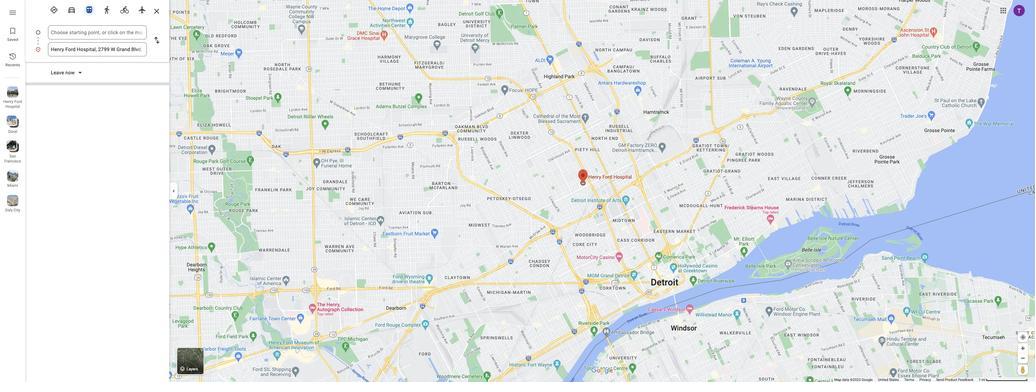 Task type: locate. For each thing, give the bounding box(es) containing it.
united states
[[879, 379, 900, 382]]

ford
[[14, 100, 22, 104]]

layers
[[187, 368, 198, 372]]

footer
[[835, 378, 979, 383]]

google maps element
[[0, 0, 1036, 383]]

none radio left close directions icon in the left of the page
[[135, 3, 150, 16]]

None field
[[51, 25, 144, 40], [51, 42, 144, 56]]

list item
[[25, 25, 169, 48], [25, 42, 169, 56]]

none radio left driving radio
[[47, 3, 61, 16]]

none field for first list item from the bottom of the google maps element
[[51, 42, 144, 56]]

1 none radio from the left
[[47, 3, 61, 16]]

footer containing map data ©2023 google
[[835, 378, 979, 383]]

cycling image
[[120, 6, 129, 14]]

0 vertical spatial none field
[[51, 25, 144, 40]]

list item down choose starting point, or click on the map... field
[[25, 42, 169, 56]]

2 none field from the top
[[51, 42, 144, 56]]

saved button
[[0, 24, 25, 44]]

1 none field from the top
[[51, 25, 144, 40]]

miami button
[[0, 168, 25, 190]]

leave
[[51, 70, 64, 76]]

2 none radio from the left
[[64, 3, 79, 16]]

Destination Henry Ford Hospital, 2799 W Grand Blvd, Detroit, MI 48202 field
[[51, 45, 144, 54]]

none radio driving
[[64, 3, 79, 16]]

doral
[[8, 130, 17, 134]]

none radio left flights radio
[[117, 3, 132, 16]]

3 none radio from the left
[[82, 3, 97, 16]]

list item down transit icon
[[25, 25, 169, 48]]

none field for first list item from the top of the google maps element
[[51, 25, 144, 40]]

recents
[[5, 63, 20, 67]]

none radio left transit radio
[[64, 3, 79, 16]]

hospital
[[5, 105, 20, 109]]

san
[[9, 154, 16, 159]]

1 mi
[[979, 379, 986, 382]]

None radio
[[47, 3, 61, 16], [64, 3, 79, 16], [82, 3, 97, 16], [117, 3, 132, 16], [135, 3, 150, 16]]

none radio best travel modes
[[47, 3, 61, 16]]

none radio inside google maps element
[[100, 3, 114, 16]]

1
[[979, 379, 981, 382]]

daly city button
[[0, 192, 25, 214]]

product
[[946, 379, 958, 382]]

data
[[843, 379, 850, 382]]

none radio right driving radio
[[82, 3, 97, 16]]

terms button
[[905, 378, 915, 383]]

none field up destination henry ford hospital, 2799 w grand blvd, detroit, mi 48202 field
[[51, 25, 144, 40]]

daly
[[5, 208, 13, 213]]

list containing saved
[[0, 0, 25, 383]]

5 none radio from the left
[[135, 3, 150, 16]]

none field down choose starting point, or click on the map... field
[[51, 42, 144, 56]]

1 vertical spatial none field
[[51, 42, 144, 56]]

send product feedback
[[937, 379, 974, 382]]

list
[[0, 0, 25, 383], [25, 25, 169, 56]]

send
[[937, 379, 945, 382]]

google
[[862, 379, 873, 382]]

flights image
[[138, 6, 147, 14]]

menu image
[[8, 8, 17, 17]]

leave now option
[[51, 69, 76, 76]]

None radio
[[100, 3, 114, 16]]

4 none radio from the left
[[117, 3, 132, 16]]



Task type: describe. For each thing, give the bounding box(es) containing it.
terms
[[905, 379, 915, 382]]

none field choose starting point, or click on the map...
[[51, 25, 144, 40]]

zoom in image
[[1021, 346, 1026, 352]]

leave now
[[51, 70, 75, 76]]

saved
[[7, 37, 18, 42]]

none radio transit
[[82, 3, 97, 16]]

footer inside google maps element
[[835, 378, 979, 383]]

city
[[14, 208, 20, 213]]

none radio flights
[[135, 3, 150, 16]]

daly city
[[5, 208, 20, 213]]

privacy button
[[920, 378, 932, 383]]

reverse starting point and destination image
[[153, 36, 161, 44]]

collapse side panel image
[[170, 188, 178, 195]]

none radio cycling
[[117, 3, 132, 16]]

best travel modes image
[[50, 6, 58, 14]]

2
[[13, 120, 15, 125]]

feedback
[[959, 379, 974, 382]]

mi
[[982, 379, 986, 382]]

united states button
[[879, 378, 900, 383]]

driving image
[[67, 6, 76, 14]]

none field destination henry ford hospital, 2799 w grand blvd, detroit, mi 48202
[[51, 42, 144, 56]]

1 list item from the top
[[25, 25, 169, 48]]

leave now button
[[48, 69, 85, 78]]

miami
[[7, 184, 18, 188]]

Choose starting point, or click on the map... field
[[51, 28, 144, 37]]

transit image
[[85, 6, 94, 14]]

walking image
[[103, 6, 111, 14]]

show your location image
[[1021, 335, 1027, 341]]

©2023
[[851, 379, 861, 382]]

recents button
[[0, 49, 25, 69]]

francisco
[[4, 159, 21, 164]]

henry
[[3, 100, 13, 104]]

4 places element
[[8, 144, 15, 150]]

4
[[13, 145, 15, 150]]

directions main content
[[25, 0, 169, 383]]

google account: tyler black  
(blacklashes1000@gmail.com) image
[[1014, 5, 1025, 16]]

1 mi button
[[979, 379, 1028, 382]]

henry ford hospital
[[3, 100, 22, 109]]

united
[[879, 379, 889, 382]]

send product feedback button
[[937, 378, 974, 383]]

zoom out image
[[1021, 356, 1026, 362]]

2 places element
[[8, 119, 15, 126]]

map data ©2023 google
[[835, 379, 873, 382]]

states
[[890, 379, 900, 382]]

henry ford hospital button
[[0, 84, 25, 111]]

close directions image
[[153, 7, 161, 16]]

san francisco
[[4, 154, 21, 164]]

show street view coverage image
[[1018, 365, 1029, 376]]

now
[[65, 70, 75, 76]]

privacy
[[920, 379, 932, 382]]

list inside google maps element
[[25, 25, 169, 56]]

map
[[835, 379, 842, 382]]

2 list item from the top
[[25, 42, 169, 56]]



Task type: vqa. For each thing, say whether or not it's contained in the screenshot.
St,
no



